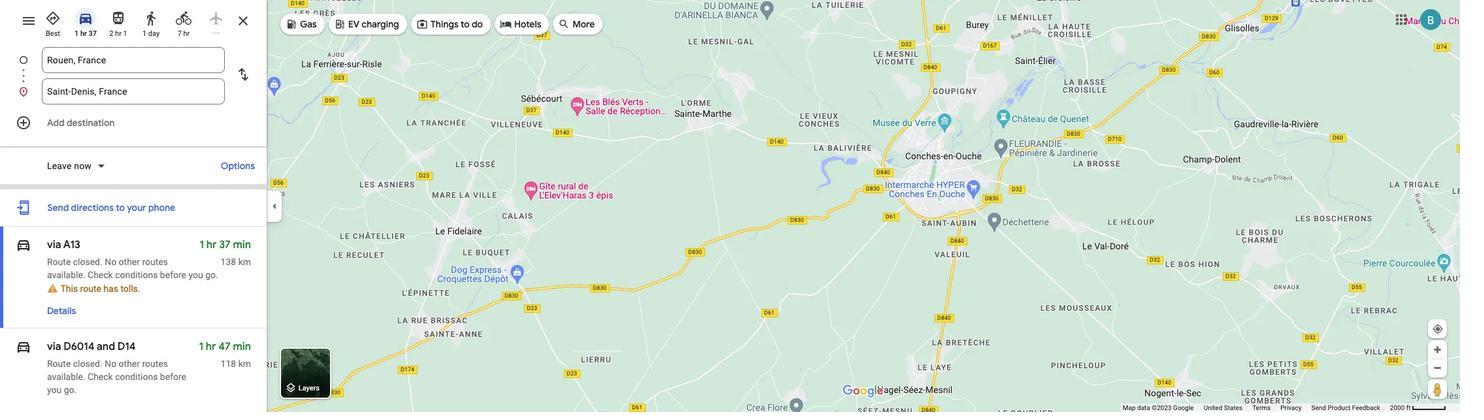 Task type: locate. For each thing, give the bounding box(es) containing it.
min
[[233, 239, 251, 252], [233, 341, 251, 354]]

before inside via d6014 and d14 route closed. no other routes available. check conditions before you go.
[[160, 372, 186, 383]]

1
[[74, 29, 79, 38], [123, 29, 127, 38], [142, 29, 147, 38], [200, 239, 204, 252], [199, 341, 203, 354]]

footer
[[1123, 404, 1391, 413]]

closed. down a13
[[73, 257, 102, 267]]

1 vertical spatial to
[[116, 202, 125, 214]]

route down 'via a13'
[[47, 257, 71, 267]]

ev charging
[[348, 18, 399, 30]]

1 inside option
[[123, 29, 127, 38]]

2 available. from the top
[[47, 372, 85, 383]]

1 vertical spatial driving image
[[16, 338, 31, 357]]

0 vertical spatial km
[[238, 257, 251, 267]]

0 vertical spatial routes
[[142, 257, 168, 267]]

check
[[88, 270, 113, 281], [88, 372, 113, 383]]

leave
[[47, 161, 72, 171]]

1 for 1 hr 47 min 118 km
[[199, 341, 203, 354]]

1 vertical spatial closed.
[[73, 359, 102, 370]]

2 other from the top
[[119, 359, 140, 370]]

1 km from the top
[[238, 257, 251, 267]]

best
[[46, 29, 60, 38]]

to
[[461, 18, 470, 30], [116, 202, 125, 214]]

2 routes from the top
[[142, 359, 168, 370]]

1 vertical spatial available.
[[47, 372, 85, 383]]

1  from the top
[[16, 236, 31, 254]]

no up has
[[105, 257, 116, 267]]

transit image
[[111, 10, 126, 26]]

 left 'via a13'
[[16, 236, 31, 254]]

route
[[47, 257, 71, 267], [47, 359, 71, 370]]

has
[[104, 284, 118, 294]]

1 vertical spatial other
[[119, 359, 140, 370]]

1 vertical spatial 
[[16, 338, 31, 357]]

terms
[[1253, 405, 1271, 412]]

routes
[[142, 257, 168, 267], [142, 359, 168, 370]]

go. down the d6014
[[64, 385, 77, 396]]

min inside 1 hr 37 min 138 km
[[233, 239, 251, 252]]

0 vertical spatial you
[[189, 270, 203, 281]]

data
[[1138, 405, 1151, 412]]

km
[[238, 257, 251, 267], [238, 359, 251, 370]]

united states
[[1204, 405, 1243, 412]]

1 vertical spatial min
[[233, 341, 251, 354]]

hotels button
[[495, 9, 549, 40]]

conditions
[[115, 270, 158, 281], [115, 372, 158, 383]]

leave now option
[[47, 160, 94, 173]]

37 inside 1 hr 37 radio
[[89, 29, 97, 38]]

no inside route closed. no other routes available. check conditions before you go.
[[105, 257, 116, 267]]

closed. down the d6014
[[73, 359, 102, 370]]

route down the d6014
[[47, 359, 71, 370]]

hr for 1 hr 37 min 138 km
[[206, 239, 217, 252]]

check up "this route has tolls."
[[88, 270, 113, 281]]

2 min from the top
[[233, 341, 251, 354]]

1 available. from the top
[[47, 270, 85, 281]]

collapse side panel image
[[267, 199, 282, 214]]

0 horizontal spatial send
[[47, 202, 69, 214]]

Destination Saint-Denis, France field
[[47, 84, 220, 99]]

2 before from the top
[[160, 372, 186, 383]]

cycling image
[[176, 10, 192, 26]]

1 horizontal spatial go.
[[205, 270, 218, 281]]

1 day
[[142, 29, 160, 38]]

driving image left the d6014
[[16, 338, 31, 357]]

0 vertical spatial closed.
[[73, 257, 102, 267]]

before
[[160, 270, 186, 281], [160, 372, 186, 383]]

list item
[[0, 47, 267, 89], [0, 78, 267, 105]]

1 driving image from the top
[[16, 236, 31, 254]]

go.
[[205, 270, 218, 281], [64, 385, 77, 396]]

layers
[[299, 385, 320, 393]]

hr inside 1 hr 47 min 118 km
[[206, 341, 216, 354]]

min up 138
[[233, 239, 251, 252]]

details
[[47, 306, 76, 317]]

2 closed. from the top
[[73, 359, 102, 370]]

close directions image
[[235, 13, 251, 29]]

available. down the d6014
[[47, 372, 85, 383]]

other up tolls.
[[119, 257, 140, 267]]

hr inside 1 hr 37 min 138 km
[[206, 239, 217, 252]]

footer inside google maps element
[[1123, 404, 1391, 413]]

1 inside radio
[[74, 29, 79, 38]]

phone
[[148, 202, 175, 214]]

1 vertical spatial go.
[[64, 385, 77, 396]]

1 horizontal spatial send
[[1312, 405, 1327, 412]]

none field destination saint-denis, france
[[47, 78, 220, 105]]

2 check from the top
[[88, 372, 113, 383]]

km right 138
[[238, 257, 251, 267]]

add destination button
[[0, 110, 267, 136]]

0 vertical spatial before
[[160, 270, 186, 281]]

reverse starting point and destination image
[[235, 67, 251, 82]]

1 vertical spatial km
[[238, 359, 251, 370]]

37 up 138
[[219, 239, 231, 252]]

things to do button
[[411, 9, 491, 40]]

check inside route closed. no other routes available. check conditions before you go.
[[88, 270, 113, 281]]

1 inside 1 hr 47 min 118 km
[[199, 341, 203, 354]]

0 horizontal spatial you
[[47, 385, 62, 396]]

1 for 1 hr 37
[[74, 29, 79, 38]]

0 vertical spatial no
[[105, 257, 116, 267]]

you
[[189, 270, 203, 281], [47, 385, 62, 396]]

route closed. no other routes available. check conditions before you go.
[[47, 257, 218, 281]]

closed. inside route closed. no other routes available. check conditions before you go.
[[73, 257, 102, 267]]

1 check from the top
[[88, 270, 113, 281]]

 left the d6014
[[16, 338, 31, 357]]

0 vertical spatial 
[[16, 236, 31, 254]]

conditions up tolls.
[[115, 270, 158, 281]]

1 hr 37
[[74, 29, 97, 38]]

0 horizontal spatial 37
[[89, 29, 97, 38]]

1 for 1 hr 37 min 138 km
[[200, 239, 204, 252]]

0 vertical spatial none field
[[47, 47, 220, 73]]

no
[[105, 257, 116, 267], [105, 359, 116, 370]]

0 vertical spatial conditions
[[115, 270, 158, 281]]

1 vertical spatial no
[[105, 359, 116, 370]]

None field
[[47, 47, 220, 73], [47, 78, 220, 105]]

1 none field from the top
[[47, 47, 220, 73]]

united states button
[[1204, 404, 1243, 413]]

to left do
[[461, 18, 470, 30]]

1 horizontal spatial you
[[189, 270, 203, 281]]

hr for 1 hr 37
[[80, 29, 87, 38]]

1 vertical spatial routes
[[142, 359, 168, 370]]

0 horizontal spatial to
[[116, 202, 125, 214]]

list
[[0, 47, 267, 105]]

0 vertical spatial send
[[47, 202, 69, 214]]

via left a13
[[47, 239, 61, 252]]

0 vertical spatial via
[[47, 239, 61, 252]]

driving image
[[16, 236, 31, 254], [16, 338, 31, 357]]

other
[[119, 257, 140, 267], [119, 359, 140, 370]]

1 route from the top
[[47, 257, 71, 267]]

1 horizontal spatial to
[[461, 18, 470, 30]]

©2023
[[1152, 405, 1172, 412]]

via a13
[[47, 239, 80, 252]]

available. up this
[[47, 270, 85, 281]]

leave now button
[[42, 160, 111, 175]]

1 closed. from the top
[[73, 257, 102, 267]]

2  from the top
[[16, 338, 31, 357]]

1 no from the top
[[105, 257, 116, 267]]

km right 118
[[238, 359, 251, 370]]

send inside button
[[1312, 405, 1327, 412]]

0 vertical spatial check
[[88, 270, 113, 281]]

other inside via d6014 and d14 route closed. no other routes available. check conditions before you go.
[[119, 359, 140, 370]]

km inside 1 hr 37 min 138 km
[[238, 257, 251, 267]]

37
[[89, 29, 97, 38], [219, 239, 231, 252]]

conditions down d14
[[115, 372, 158, 383]]

product
[[1328, 405, 1351, 412]]

route inside route closed. no other routes available. check conditions before you go.
[[47, 257, 71, 267]]

1 conditions from the top
[[115, 270, 158, 281]]

via inside via d6014 and d14 route closed. no other routes available. check conditions before you go.
[[47, 341, 61, 354]]

km inside 1 hr 47 min 118 km
[[238, 359, 251, 370]]

None radio
[[203, 5, 230, 33]]

min right 47
[[233, 341, 251, 354]]

min inside 1 hr 47 min 118 km
[[233, 341, 251, 354]]

1 vertical spatial send
[[1312, 405, 1327, 412]]

0 vertical spatial driving image
[[16, 236, 31, 254]]

1 inside 1 hr 37 min 138 km
[[200, 239, 204, 252]]

0 vertical spatial go.
[[205, 270, 218, 281]]

add destination
[[47, 117, 115, 129]]

hr
[[80, 29, 87, 38], [115, 29, 122, 38], [183, 29, 190, 38], [206, 239, 217, 252], [206, 341, 216, 354]]

37 down driving icon
[[89, 29, 97, 38]]

0 vertical spatial other
[[119, 257, 140, 267]]

privacy
[[1281, 405, 1302, 412]]

route inside via d6014 and d14 route closed. no other routes available. check conditions before you go.
[[47, 359, 71, 370]]

destination
[[67, 117, 115, 129]]

none field up add destination button
[[47, 78, 220, 105]]

list item down 2 hr 1
[[0, 47, 267, 89]]

2 driving image from the top
[[16, 338, 31, 357]]

via left the d6014
[[47, 341, 61, 354]]

47
[[219, 341, 231, 354]]

to left your
[[116, 202, 125, 214]]

1 vertical spatial you
[[47, 385, 62, 396]]

2 no from the top
[[105, 359, 116, 370]]

check down and
[[88, 372, 113, 383]]

other down d14
[[119, 359, 140, 370]]

1 hr 47 min 118 km
[[199, 341, 251, 370]]

0 horizontal spatial go.
[[64, 385, 77, 396]]

go. down 1 hr 37 min 138 km
[[205, 270, 218, 281]]

send left product
[[1312, 405, 1327, 412]]

1 vertical spatial before
[[160, 372, 186, 383]]


[[16, 236, 31, 254], [16, 338, 31, 357]]

0 vertical spatial 37
[[89, 29, 97, 38]]

hr inside 1 hr 37 radio
[[80, 29, 87, 38]]

send
[[47, 202, 69, 214], [1312, 405, 1327, 412]]

2 route from the top
[[47, 359, 71, 370]]

list item up add destination button
[[0, 78, 267, 105]]

1 other from the top
[[119, 257, 140, 267]]

1 inside option
[[142, 29, 147, 38]]

1 vertical spatial conditions
[[115, 372, 158, 383]]

2 km from the top
[[238, 359, 251, 370]]

closed.
[[73, 257, 102, 267], [73, 359, 102, 370]]

add
[[47, 117, 65, 129]]

go. inside route closed. no other routes available. check conditions before you go.
[[205, 270, 218, 281]]

1 vertical spatial via
[[47, 341, 61, 354]]

d14
[[118, 341, 136, 354]]

other inside route closed. no other routes available. check conditions before you go.
[[119, 257, 140, 267]]

2 none field from the top
[[47, 78, 220, 105]]

1 via from the top
[[47, 239, 61, 252]]

2 list item from the top
[[0, 78, 267, 105]]

available. inside via d6014 and d14 route closed. no other routes available. check conditions before you go.
[[47, 372, 85, 383]]

hr inside 7 hr option
[[183, 29, 190, 38]]

send inside button
[[47, 202, 69, 214]]

37 inside 1 hr 37 min 138 km
[[219, 239, 231, 252]]

driving image left 'via a13'
[[16, 236, 31, 254]]

hr for 1 hr 47 min 118 km
[[206, 341, 216, 354]]

1 vertical spatial check
[[88, 372, 113, 383]]

2 hr 1
[[109, 29, 127, 38]]

hr inside "2 hr 1" option
[[115, 29, 122, 38]]

to inside the directions main content
[[116, 202, 125, 214]]

ft
[[1407, 405, 1412, 412]]

1 horizontal spatial 37
[[219, 239, 231, 252]]

2 conditions from the top
[[115, 372, 158, 383]]

2 via from the top
[[47, 341, 61, 354]]

list inside google maps element
[[0, 47, 267, 105]]

1 routes from the top
[[142, 257, 168, 267]]

0 vertical spatial route
[[47, 257, 71, 267]]

none field down 2 hr 1
[[47, 47, 220, 73]]

check inside via d6014 and d14 route closed. no other routes available. check conditions before you go.
[[88, 372, 113, 383]]

1 vertical spatial 37
[[219, 239, 231, 252]]

1 min from the top
[[233, 239, 251, 252]]

available.
[[47, 270, 85, 281], [47, 372, 85, 383]]

send left directions
[[47, 202, 69, 214]]

conditions inside route closed. no other routes available. check conditions before you go.
[[115, 270, 158, 281]]

0 vertical spatial available.
[[47, 270, 85, 281]]

gas
[[300, 18, 317, 30]]

via d6014 and d14 route closed. no other routes available. check conditions before you go.
[[47, 341, 186, 396]]

more button
[[553, 9, 603, 40]]

states
[[1225, 405, 1243, 412]]

2000
[[1391, 405, 1405, 412]]

no down and
[[105, 359, 116, 370]]

0 vertical spatial min
[[233, 239, 251, 252]]

1 vertical spatial route
[[47, 359, 71, 370]]

go. inside via d6014 and d14 route closed. no other routes available. check conditions before you go.
[[64, 385, 77, 396]]

1 list item from the top
[[0, 47, 267, 89]]

tolls.
[[121, 284, 140, 294]]

footer containing map data ©2023 google
[[1123, 404, 1391, 413]]

via
[[47, 239, 61, 252], [47, 341, 61, 354]]

charging
[[362, 18, 399, 30]]

1 before from the top
[[160, 270, 186, 281]]

1 vertical spatial none field
[[47, 78, 220, 105]]



Task type: describe. For each thing, give the bounding box(es) containing it.
closed. inside via d6014 and d14 route closed. no other routes available. check conditions before you go.
[[73, 359, 102, 370]]

none field starting point rouen, france
[[47, 47, 220, 73]]

details button
[[41, 300, 83, 323]]

walking image
[[143, 10, 159, 26]]

a13
[[63, 239, 80, 252]]

7 hr
[[178, 29, 190, 38]]

zoom in image
[[1433, 345, 1443, 355]]

Best radio
[[39, 5, 67, 39]]

routes inside route closed. no other routes available. check conditions before you go.
[[142, 257, 168, 267]]

7 hr radio
[[170, 5, 197, 39]]

privacy button
[[1281, 404, 1302, 413]]

flights image
[[209, 10, 224, 26]]

send for send directions to your phone
[[47, 202, 69, 214]]

km for 1 hr 37 min
[[238, 257, 251, 267]]

1 hr 37 min 138 km
[[200, 239, 251, 267]]

ev
[[348, 18, 360, 30]]

options
[[221, 160, 255, 172]]

7
[[178, 29, 182, 38]]

now
[[74, 161, 92, 171]]

available. inside route closed. no other routes available. check conditions before you go.
[[47, 270, 85, 281]]

this
[[60, 284, 78, 294]]

 for a13
[[16, 236, 31, 254]]

leave now
[[47, 161, 92, 171]]

37 for 1 hr 37 min 138 km
[[219, 239, 231, 252]]

1 day radio
[[137, 5, 165, 39]]

via for via a13
[[47, 239, 61, 252]]

routes inside via d6014 and d14 route closed. no other routes available. check conditions before you go.
[[142, 359, 168, 370]]

options button
[[214, 154, 262, 178]]

1 hr 37 radio
[[72, 5, 99, 39]]

directions
[[71, 202, 114, 214]]

138
[[221, 257, 236, 267]]

show street view coverage image
[[1429, 380, 1448, 400]]

0 vertical spatial to
[[461, 18, 470, 30]]

2000 ft button
[[1391, 405, 1447, 412]]

map data ©2023 google
[[1123, 405, 1194, 412]]

before inside route closed. no other routes available. check conditions before you go.
[[160, 270, 186, 281]]

ev charging button
[[329, 9, 407, 40]]

hr for 7 hr
[[183, 29, 190, 38]]

2
[[109, 29, 113, 38]]

things
[[431, 18, 459, 30]]

terms button
[[1253, 404, 1271, 413]]

map
[[1123, 405, 1136, 412]]

2000 ft
[[1391, 405, 1412, 412]]

gas button
[[281, 9, 325, 40]]

send directions to your phone button
[[41, 195, 182, 221]]

37 for 1 hr 37
[[89, 29, 97, 38]]

show your location image
[[1433, 324, 1445, 335]]

driving image
[[78, 10, 94, 26]]

1 for 1 day
[[142, 29, 147, 38]]

 for d6014 and d14
[[16, 338, 31, 357]]

more
[[573, 18, 595, 30]]

driving image for d6014 and d14
[[16, 338, 31, 357]]

day
[[148, 29, 160, 38]]

driving image for a13
[[16, 236, 31, 254]]

send product feedback
[[1312, 405, 1381, 412]]

do
[[472, 18, 483, 30]]

your
[[127, 202, 146, 214]]

conditions inside via d6014 and d14 route closed. no other routes available. check conditions before you go.
[[115, 372, 158, 383]]

you inside route closed. no other routes available. check conditions before you go.
[[189, 270, 203, 281]]

hr for 2 hr 1
[[115, 29, 122, 38]]

and
[[97, 341, 115, 354]]

Starting point Rouen, France field
[[47, 52, 220, 68]]

warning tooltip
[[47, 284, 58, 294]]

google
[[1174, 405, 1194, 412]]

2 hr 1 radio
[[105, 5, 132, 39]]

hotels
[[514, 18, 542, 30]]

via for via d6014 and d14 route closed. no other routes available. check conditions before you go.
[[47, 341, 61, 354]]

directions main content
[[0, 0, 267, 413]]

zoom out image
[[1433, 364, 1443, 373]]

send directions to your phone
[[47, 202, 175, 214]]

118
[[221, 359, 236, 370]]

no inside via d6014 and d14 route closed. no other routes available. check conditions before you go.
[[105, 359, 116, 370]]

feedback
[[1353, 405, 1381, 412]]

min for 1 hr 37 min
[[233, 239, 251, 252]]

route
[[80, 284, 101, 294]]

this route has tolls.
[[60, 284, 140, 294]]

things to do
[[431, 18, 483, 30]]

send for send product feedback
[[1312, 405, 1327, 412]]

united
[[1204, 405, 1223, 412]]

best travel modes image
[[45, 10, 61, 26]]

you inside via d6014 and d14 route closed. no other routes available. check conditions before you go.
[[47, 385, 62, 396]]

d6014
[[64, 341, 94, 354]]

km for 1 hr 47 min
[[238, 359, 251, 370]]

google maps element
[[0, 0, 1461, 413]]

send product feedback button
[[1312, 404, 1381, 413]]

min for 1 hr 47 min
[[233, 341, 251, 354]]



Task type: vqa. For each thing, say whether or not it's contained in the screenshot.
Add your business
no



